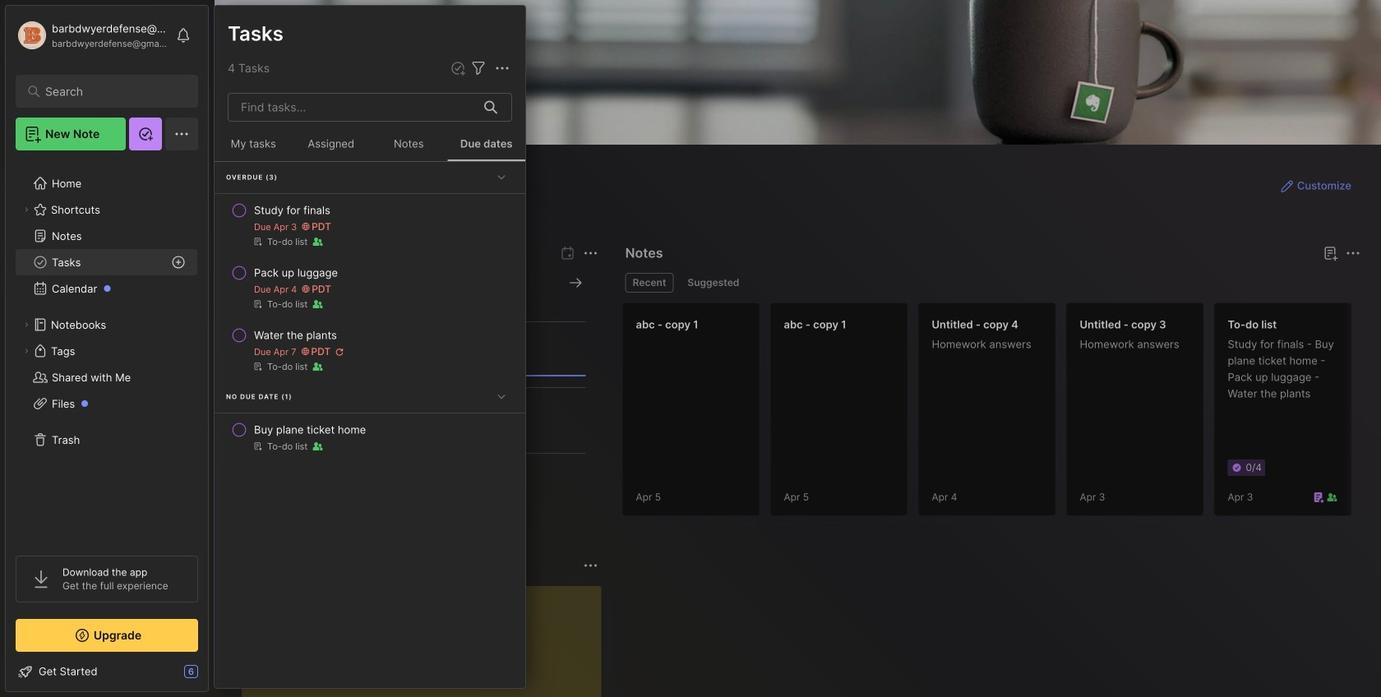 Task type: describe. For each thing, give the bounding box(es) containing it.
pack up luggage 2 cell
[[254, 265, 338, 281]]

Search text field
[[45, 84, 176, 100]]

1 horizontal spatial row group
[[622, 303, 1382, 526]]

Start writing… text field
[[255, 586, 601, 697]]

expand tags image
[[21, 346, 31, 356]]

Account field
[[16, 19, 168, 52]]

more actions and view options image
[[493, 59, 512, 78]]

main element
[[0, 0, 214, 697]]

water the plants 3 cell
[[254, 327, 337, 344]]

2 row from the top
[[221, 258, 519, 317]]

study for finals 1 cell
[[254, 202, 330, 219]]

tree inside main element
[[6, 160, 208, 541]]

new task image
[[450, 60, 466, 76]]

More actions and view options field
[[489, 58, 512, 78]]

4 row from the top
[[221, 415, 519, 460]]

filter tasks image
[[469, 59, 489, 78]]

0 horizontal spatial row group
[[215, 162, 526, 461]]



Task type: locate. For each thing, give the bounding box(es) containing it.
2 tab from the left
[[680, 273, 747, 293]]

tab
[[626, 273, 674, 293], [680, 273, 747, 293]]

3 row from the top
[[221, 321, 519, 380]]

expand notebooks image
[[21, 320, 31, 330]]

tab list
[[626, 273, 1359, 293]]

Help and Learning task checklist field
[[6, 659, 208, 685]]

Filter tasks field
[[469, 58, 489, 78]]

collapse noduedate image
[[493, 388, 510, 405]]

tree
[[6, 160, 208, 541]]

none search field inside main element
[[45, 81, 176, 101]]

row group
[[215, 162, 526, 461], [622, 303, 1382, 526]]

1 row from the top
[[221, 196, 519, 255]]

Find tasks… text field
[[231, 94, 475, 121]]

0 horizontal spatial tab
[[626, 273, 674, 293]]

1 horizontal spatial tab
[[680, 273, 747, 293]]

1 tab from the left
[[626, 273, 674, 293]]

collapse overdue image
[[493, 169, 510, 185]]

click to collapse image
[[208, 667, 220, 687]]

row
[[221, 196, 519, 255], [221, 258, 519, 317], [221, 321, 519, 380], [221, 415, 519, 460]]

None search field
[[45, 81, 176, 101]]

buy plane ticket home 5 cell
[[254, 422, 366, 438]]



Task type: vqa. For each thing, say whether or not it's contained in the screenshot.
Close image
no



